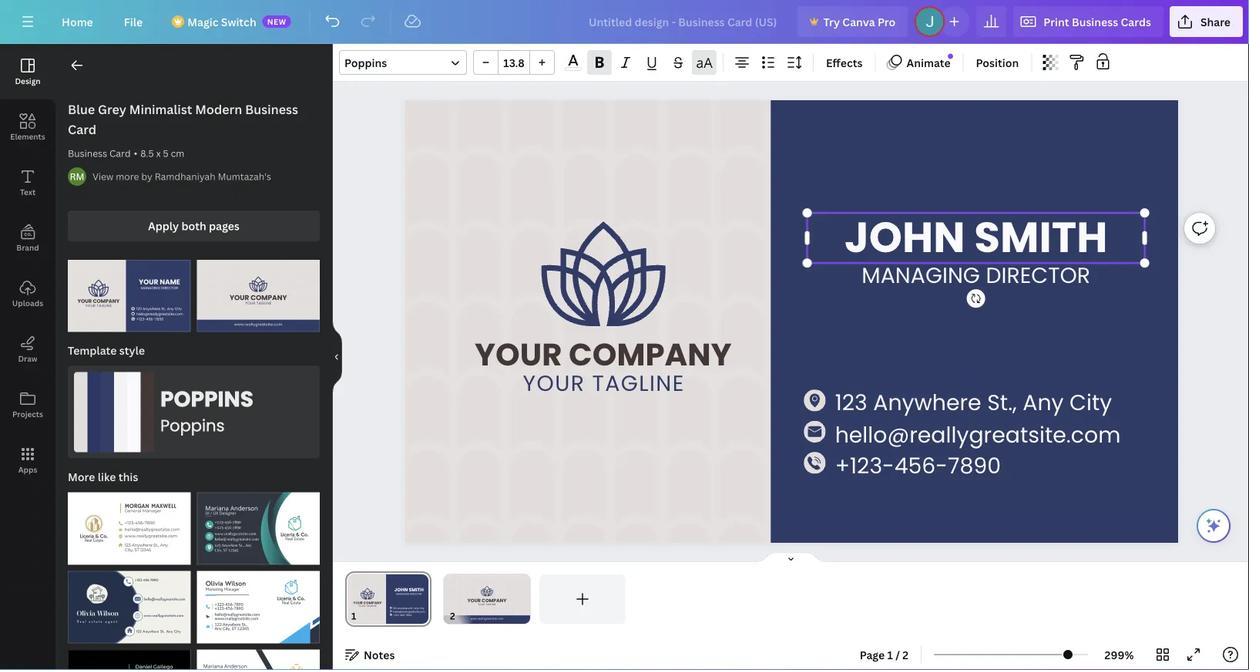Task type: vqa. For each thing, say whether or not it's contained in the screenshot.
bottom Business
yes



Task type: describe. For each thing, give the bounding box(es) containing it.
1 blue grey minimalist modern business card element from the left
[[68, 260, 191, 332]]

your company your tagline
[[468, 597, 507, 606]]

by
[[141, 170, 153, 183]]

1 for blue and white elegant business card "group"
[[205, 550, 209, 561]]

apps button
[[0, 433, 56, 488]]

notes button
[[339, 642, 401, 667]]

your tagline
[[523, 368, 685, 398]]

business inside blue grey minimalist modern business card
[[245, 101, 298, 118]]

1 horizontal spatial tagline
[[592, 368, 685, 398]]

456-
[[895, 451, 948, 481]]

new
[[267, 16, 287, 27]]

this
[[119, 470, 138, 484]]

more like this
[[68, 470, 138, 484]]

x
[[156, 147, 161, 160]]

of up black and white simple personal business card group
[[82, 629, 94, 639]]

apply both pages button
[[68, 211, 320, 241]]

file
[[124, 14, 143, 29]]

your company
[[475, 333, 732, 376]]

123 anywhere st., any city hello@reallygreatsite.com +123-456-7890
[[835, 388, 1121, 481]]

apply
[[148, 219, 179, 233]]

blue and white elegant business card group
[[197, 483, 320, 565]]

– – number field
[[504, 55, 525, 70]]

design button
[[0, 44, 56, 99]]

more
[[68, 470, 95, 484]]

blue and black modern professional business card group
[[197, 562, 320, 643]]

hide image
[[332, 320, 342, 394]]

template
[[68, 343, 117, 358]]

299% button
[[1095, 642, 1145, 667]]

1 of 2 inside blue professional real estate agent business card group
[[76, 629, 101, 639]]

1 vertical spatial card
[[109, 147, 131, 160]]

uploads
[[12, 298, 43, 308]]

2 for blue professional real estate agent business card group on the bottom left
[[96, 629, 101, 639]]

text button
[[0, 155, 56, 211]]

effects
[[827, 55, 863, 70]]

view more by ramdhaniyah mumtazah's
[[93, 170, 271, 183]]

2 blue grey minimalist modern business card element from the left
[[197, 260, 320, 332]]

text
[[20, 187, 36, 197]]

John Smith text field
[[808, 208, 1146, 267]]

director
[[986, 260, 1091, 290]]

/
[[896, 647, 901, 662]]

print business cards button
[[1013, 6, 1164, 37]]

magic switch
[[188, 14, 257, 29]]

1 of 2 for simple corporate business card group
[[205, 550, 230, 561]]

Page title text field
[[363, 608, 369, 624]]

8.5 x 5 cm
[[141, 147, 184, 160]]

city
[[1070, 388, 1113, 418]]

page
[[860, 647, 885, 662]]

switch
[[221, 14, 257, 29]]

home
[[62, 14, 93, 29]]

brand button
[[0, 211, 56, 266]]

ramdhaniyah mumtazah's element
[[68, 167, 86, 186]]

managing director
[[862, 260, 1091, 290]]

elements
[[10, 131, 45, 141]]

blue
[[68, 101, 95, 118]]

pro
[[878, 14, 896, 29]]

ramdhaniyah
[[155, 170, 216, 183]]

effects button
[[820, 50, 869, 75]]

123
[[835, 388, 868, 418]]

template style
[[68, 343, 145, 358]]

more
[[116, 170, 139, 183]]

elements button
[[0, 99, 56, 155]]

2 for blue and black modern professional business card group
[[225, 629, 230, 639]]

print business cards
[[1044, 14, 1152, 29]]

299%
[[1105, 647, 1135, 662]]

modern
[[195, 101, 242, 118]]

1 of 2 for blue professional real estate agent business card group on the bottom left
[[205, 629, 230, 639]]

1 for blue professional real estate agent business card group on the bottom left
[[76, 629, 80, 639]]

any
[[1023, 388, 1064, 418]]

cards
[[1122, 14, 1152, 29]]

tagline inside your company your tagline
[[486, 603, 496, 606]]

share button
[[1170, 6, 1244, 37]]

page 1 image
[[345, 574, 432, 624]]

of for simple corporate business card group
[[212, 550, 223, 561]]

5
[[163, 147, 169, 160]]

of for blue professional real estate agent business card group on the bottom left
[[212, 629, 223, 639]]

business card
[[68, 147, 131, 160]]

your for your company
[[475, 333, 562, 376]]

your for your company your tagline
[[468, 597, 481, 604]]

projects button
[[0, 377, 56, 433]]

anywhere
[[874, 388, 982, 418]]

draw
[[18, 353, 37, 364]]



Task type: locate. For each thing, give the bounding box(es) containing it.
cm
[[171, 147, 184, 160]]

business right modern
[[245, 101, 298, 118]]

poppins poppins
[[160, 384, 254, 437]]

2 inside blue and black modern professional business card group
[[225, 629, 230, 639]]

main menu bar
[[0, 0, 1250, 44]]

1 vertical spatial business
[[245, 101, 298, 118]]

2 blue grey minimalist modern business card image from the left
[[197, 260, 320, 332]]

1 up black and white simple personal business card group
[[76, 629, 80, 639]]

poppins inside "poppins" "popup button"
[[345, 55, 387, 70]]

0 vertical spatial company
[[569, 333, 732, 376]]

your
[[475, 333, 562, 376], [523, 368, 585, 398], [468, 597, 481, 604], [478, 603, 485, 606]]

0 vertical spatial business
[[1073, 14, 1119, 29]]

1 up blue and black modern professional business card group
[[205, 550, 209, 561]]

0 horizontal spatial business
[[68, 147, 107, 160]]

ramdhaniyah mumtazah's image
[[68, 167, 86, 186]]

mumtazah's
[[218, 170, 271, 183]]

0 horizontal spatial blue grey minimalist modern business card image
[[68, 260, 191, 332]]

share
[[1201, 14, 1231, 29]]

position button
[[971, 50, 1026, 75]]

tagline
[[592, 368, 685, 398], [486, 603, 496, 606]]

john
[[845, 208, 966, 267]]

group
[[473, 50, 555, 75]]

1 horizontal spatial blue grey minimalist modern business card element
[[197, 260, 320, 332]]

business inside dropdown button
[[1073, 14, 1119, 29]]

uploads button
[[0, 266, 56, 322]]

both
[[182, 219, 207, 233]]

try canva pro
[[824, 14, 896, 29]]

notes
[[364, 647, 395, 662]]

blue grey minimalist modern business card image for 2nd 'blue grey minimalist modern business card' element
[[197, 260, 320, 332]]

1 inside button
[[888, 647, 894, 662]]

2 up professional business card group
[[225, 629, 230, 639]]

1 inside blue and black modern professional business card group
[[205, 629, 209, 639]]

page 1 / 2 button
[[854, 642, 915, 667]]

managing
[[862, 260, 981, 290]]

design
[[15, 76, 41, 86]]

0 horizontal spatial tagline
[[486, 603, 496, 606]]

like
[[98, 470, 116, 484]]

new image
[[949, 54, 954, 59]]

1 vertical spatial tagline
[[486, 603, 496, 606]]

2 right /
[[903, 647, 909, 662]]

home link
[[49, 6, 105, 37]]

8.5
[[141, 147, 154, 160]]

1 inside blue and white elegant business card "group"
[[205, 550, 209, 561]]

1 of 2 up black and white simple personal business card group
[[76, 629, 101, 639]]

view more by ramdhaniyah mumtazah's button
[[93, 169, 271, 184]]

1 left /
[[888, 647, 894, 662]]

1 up professional business card group
[[205, 629, 209, 639]]

poppins for poppins
[[345, 55, 387, 70]]

your for your tagline
[[523, 368, 585, 398]]

blue grey minimalist modern business card element
[[68, 260, 191, 332], [197, 260, 320, 332]]

7890
[[948, 451, 1001, 481]]

www.reallygreatsite.com
[[471, 617, 504, 621]]

2 inside blue professional real estate agent business card group
[[96, 629, 101, 639]]

1 of 2 inside blue and black modern professional business card group
[[205, 629, 230, 639]]

2 inside button
[[903, 647, 909, 662]]

poppins for poppins poppins
[[160, 384, 254, 415]]

of up professional business card group
[[212, 629, 223, 639]]

company for your company your tagline
[[482, 597, 507, 604]]

card
[[68, 121, 96, 138], [109, 147, 131, 160]]

2 vertical spatial business
[[68, 147, 107, 160]]

of up blue and black modern professional business card group
[[212, 550, 223, 561]]

1 for blue and black modern professional business card group
[[205, 629, 209, 639]]

0 vertical spatial tagline
[[592, 368, 685, 398]]

1 horizontal spatial business
[[245, 101, 298, 118]]

smith
[[975, 208, 1108, 267]]

2 inside blue and white elegant business card "group"
[[225, 550, 230, 561]]

Design title text field
[[577, 6, 791, 37]]

draw button
[[0, 322, 56, 377]]

apps
[[18, 464, 37, 475]]

card inside blue grey minimalist modern business card
[[68, 121, 96, 138]]

1 horizontal spatial company
[[569, 333, 732, 376]]

company inside your company your tagline
[[482, 597, 507, 604]]

style
[[119, 343, 145, 358]]

1 horizontal spatial card
[[109, 147, 131, 160]]

business up ramdhaniyah mumtazah's 'image'
[[68, 147, 107, 160]]

card up more
[[109, 147, 131, 160]]

#fafaff image
[[565, 67, 582, 71], [565, 67, 582, 71]]

blue grey minimalist modern business card image for first 'blue grey minimalist modern business card' element from left
[[68, 260, 191, 332]]

position
[[977, 55, 1020, 70]]

1 of 2 up professional business card group
[[205, 629, 230, 639]]

file button
[[112, 6, 155, 37]]

0 horizontal spatial card
[[68, 121, 96, 138]]

1 horizontal spatial blue grey minimalist modern business card image
[[197, 260, 320, 332]]

1 of 2 up blue and black modern professional business card group
[[205, 550, 230, 561]]

2 up black and white simple personal business card group
[[96, 629, 101, 639]]

poppins button
[[339, 50, 467, 75]]

1 vertical spatial company
[[482, 597, 507, 604]]

2 up blue and black modern professional business card group
[[225, 550, 230, 561]]

1 of 2
[[205, 550, 230, 561], [76, 629, 101, 639], [205, 629, 230, 639]]

professional business card group
[[197, 640, 320, 670]]

brand
[[16, 242, 39, 253]]

blue professional real estate agent business card group
[[68, 562, 191, 643]]

print
[[1044, 14, 1070, 29]]

animate
[[907, 55, 951, 70]]

try canva pro button
[[798, 6, 909, 37]]

2
[[225, 550, 230, 561], [96, 629, 101, 639], [225, 629, 230, 639], [903, 647, 909, 662]]

poppins inside poppins poppins
[[160, 415, 225, 437]]

1 of 2 inside blue and white elegant business card "group"
[[205, 550, 230, 561]]

1 inside blue professional real estate agent business card group
[[76, 629, 80, 639]]

0 horizontal spatial blue grey minimalist modern business card element
[[68, 260, 191, 332]]

company
[[569, 333, 732, 376], [482, 597, 507, 604]]

business right print in the top of the page
[[1073, 14, 1119, 29]]

1 blue grey minimalist modern business card image from the left
[[68, 260, 191, 332]]

2 for blue and white elegant business card "group"
[[225, 550, 230, 561]]

animate button
[[883, 50, 957, 75]]

2 horizontal spatial business
[[1073, 14, 1119, 29]]

apply both pages
[[148, 219, 240, 233]]

poppins
[[345, 55, 387, 70], [160, 384, 254, 415], [160, 415, 225, 437]]

page 1 / 2
[[860, 647, 909, 662]]

black and white simple personal business card group
[[68, 640, 191, 670]]

company for your company
[[569, 333, 732, 376]]

0 horizontal spatial company
[[482, 597, 507, 604]]

of
[[212, 550, 223, 561], [82, 629, 94, 639], [212, 629, 223, 639]]

simple corporate business card group
[[68, 483, 191, 565]]

blue grey minimalist modern business card
[[68, 101, 298, 138]]

canva assistant image
[[1205, 517, 1224, 535]]

side panel tab list
[[0, 44, 56, 488]]

magic
[[188, 14, 219, 29]]

0 vertical spatial card
[[68, 121, 96, 138]]

1
[[205, 550, 209, 561], [76, 629, 80, 639], [205, 629, 209, 639], [888, 647, 894, 662]]

st.,
[[988, 388, 1017, 418]]

card down blue on the left of page
[[68, 121, 96, 138]]

hide pages image
[[755, 551, 829, 564]]

minimalist
[[129, 101, 192, 118]]

pages
[[209, 219, 240, 233]]

blue grey minimalist modern business card image
[[68, 260, 191, 332], [197, 260, 320, 332]]

of inside blue and white elegant business card "group"
[[212, 550, 223, 561]]

view
[[93, 170, 114, 183]]

grey
[[98, 101, 126, 118]]

+123-
[[835, 451, 895, 481]]

john smith
[[845, 208, 1108, 267]]

projects
[[12, 409, 43, 419]]

try
[[824, 14, 841, 29]]

hello@reallygreatsite.com
[[835, 420, 1121, 450]]

canva
[[843, 14, 876, 29]]



